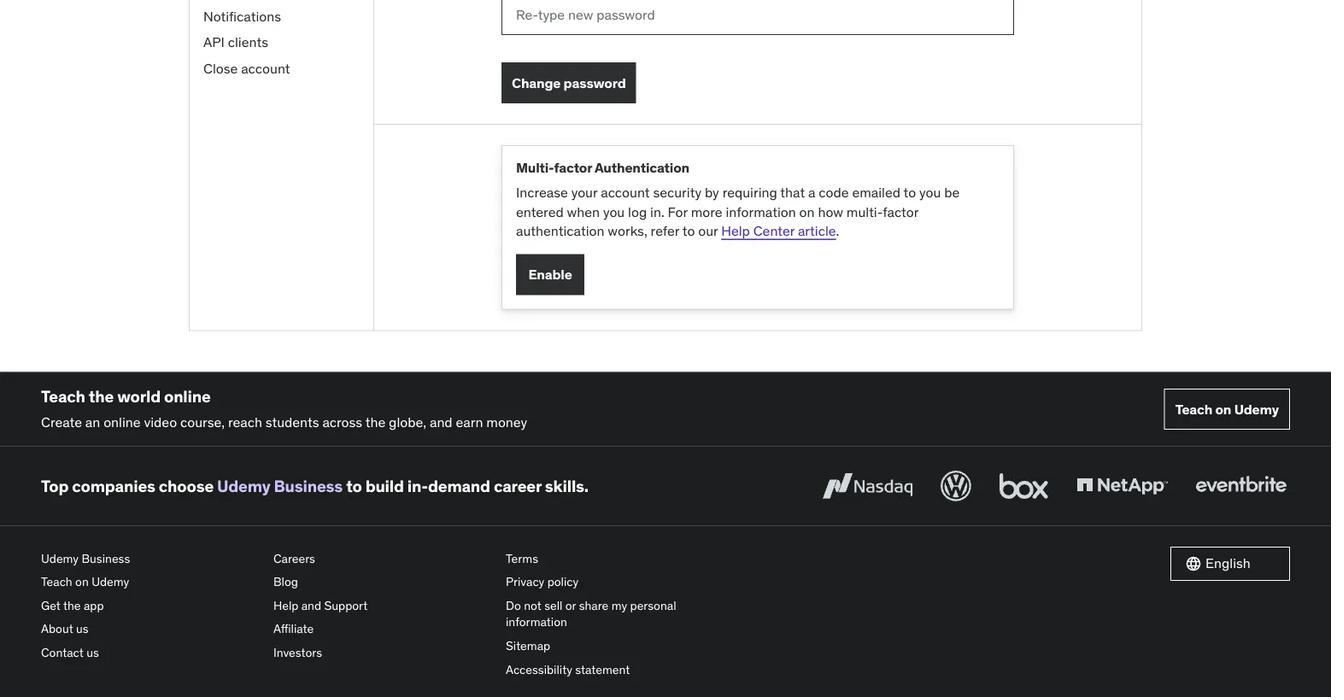 Task type: describe. For each thing, give the bounding box(es) containing it.
about us link
[[41, 617, 260, 641]]

information inside "terms privacy policy do not sell or share my personal information sitemap accessibility statement"
[[506, 614, 567, 630]]

clients
[[228, 33, 268, 51]]

careers
[[273, 550, 315, 566]]

1 vertical spatial you
[[603, 203, 625, 220]]

support
[[324, 598, 368, 613]]

reach
[[228, 413, 262, 431]]

increase
[[516, 184, 568, 201]]

1 vertical spatial udemy business link
[[41, 547, 260, 570]]

account inside increase your account security by requiring that a code emailed to you be entered when you log in. for more information on how multi-factor authentication works, refer to our
[[601, 184, 650, 201]]

center
[[753, 222, 795, 239]]

be
[[944, 184, 960, 201]]

in.
[[650, 203, 664, 220]]

udemy up get
[[41, 550, 79, 566]]

multi-
[[847, 203, 883, 220]]

entered
[[516, 203, 564, 220]]

multi-factor authentication
[[516, 159, 689, 177]]

notifications api clients close account
[[203, 7, 290, 77]]

1 horizontal spatial the
[[89, 386, 114, 406]]

works,
[[608, 222, 647, 239]]

help center article link
[[721, 222, 836, 239]]

password
[[564, 74, 626, 92]]

get the app link
[[41, 594, 260, 617]]

account inside notifications api clients close account
[[241, 59, 290, 77]]

earn
[[456, 413, 483, 431]]

careers blog help and support affiliate investors
[[273, 550, 368, 660]]

policy
[[547, 574, 579, 589]]

world
[[117, 386, 161, 406]]

change password button
[[502, 63, 636, 104]]

0 vertical spatial udemy business link
[[217, 475, 343, 496]]

0 horizontal spatial teach on udemy link
[[41, 570, 260, 594]]

our
[[698, 222, 718, 239]]

by
[[705, 184, 719, 201]]

teach for the
[[41, 386, 85, 406]]

choose
[[159, 475, 214, 496]]

multi-
[[516, 159, 554, 177]]

information inside increase your account security by requiring that a code emailed to you be entered when you log in. for more information on how multi-factor authentication works, refer to our
[[726, 203, 796, 220]]

volkswagen image
[[937, 467, 975, 505]]

demand
[[428, 475, 490, 496]]

a
[[808, 184, 816, 201]]

udemy up the "app"
[[92, 574, 129, 589]]

enable
[[528, 266, 572, 283]]

2 horizontal spatial the
[[365, 413, 386, 431]]

sell
[[544, 598, 563, 613]]

0 vertical spatial factor
[[554, 159, 592, 177]]

sitemap
[[506, 638, 550, 653]]

careers link
[[273, 547, 492, 570]]

not
[[524, 598, 541, 613]]

share
[[579, 598, 609, 613]]

change password
[[512, 74, 626, 92]]

increase your account security by requiring that a code emailed to you be entered when you log in. for more information on how multi-factor authentication works, refer to our
[[516, 184, 960, 239]]

enable button
[[516, 254, 584, 295]]

contact us link
[[41, 641, 260, 665]]

1 vertical spatial us
[[86, 645, 99, 660]]

requiring
[[723, 184, 777, 201]]

notifications link
[[190, 3, 373, 29]]

notifications
[[203, 7, 281, 25]]

video
[[144, 413, 177, 431]]

do not sell or share my personal information button
[[506, 594, 725, 634]]

top
[[41, 475, 69, 496]]

investors
[[273, 645, 322, 660]]

my
[[611, 598, 627, 613]]

personal
[[630, 598, 676, 613]]

eventbrite image
[[1192, 467, 1290, 505]]

sitemap link
[[506, 634, 725, 658]]

teach on udemy
[[1175, 400, 1279, 418]]

accessibility
[[506, 662, 572, 677]]

blog link
[[273, 570, 492, 594]]

udemy business teach on udemy get the app about us contact us
[[41, 550, 130, 660]]

close account link
[[190, 55, 373, 81]]

about
[[41, 621, 73, 637]]

business inside udemy business teach on udemy get the app about us contact us
[[82, 550, 130, 566]]

.
[[836, 222, 839, 239]]

api
[[203, 33, 225, 51]]

for
[[668, 203, 688, 220]]

close
[[203, 59, 238, 77]]



Task type: locate. For each thing, give the bounding box(es) containing it.
to
[[904, 184, 916, 201], [682, 222, 695, 239], [346, 475, 362, 496]]

factor inside increase your account security by requiring that a code emailed to you be entered when you log in. for more information on how multi-factor authentication works, refer to our
[[883, 203, 919, 220]]

help right our
[[721, 222, 750, 239]]

in-
[[407, 475, 428, 496]]

0 vertical spatial business
[[274, 475, 343, 496]]

0 vertical spatial to
[[904, 184, 916, 201]]

get
[[41, 598, 61, 613]]

small image
[[1185, 555, 1202, 572]]

0 horizontal spatial account
[[241, 59, 290, 77]]

authentication
[[595, 159, 689, 177]]

1 vertical spatial online
[[104, 413, 141, 431]]

your
[[571, 184, 598, 201]]

0 horizontal spatial and
[[301, 598, 321, 613]]

business up the "app"
[[82, 550, 130, 566]]

1 vertical spatial on
[[1215, 400, 1231, 418]]

nasdaq image
[[819, 467, 917, 505]]

teach the world online create an online video course, reach students across the globe, and earn money
[[41, 386, 527, 431]]

business down students
[[274, 475, 343, 496]]

1 vertical spatial and
[[301, 598, 321, 613]]

on down a
[[799, 203, 815, 220]]

security
[[653, 184, 702, 201]]

the up an on the bottom left of page
[[89, 386, 114, 406]]

1 horizontal spatial and
[[430, 413, 453, 431]]

and up affiliate
[[301, 598, 321, 613]]

accessibility statement link
[[506, 658, 725, 681]]

1 horizontal spatial factor
[[883, 203, 919, 220]]

and inside the teach the world online create an online video course, reach students across the globe, and earn money
[[430, 413, 453, 431]]

1 horizontal spatial account
[[601, 184, 650, 201]]

create
[[41, 413, 82, 431]]

0 vertical spatial online
[[164, 386, 211, 406]]

teach
[[41, 386, 85, 406], [1175, 400, 1213, 418], [41, 574, 72, 589]]

help inside careers blog help and support affiliate investors
[[273, 598, 298, 613]]

blog
[[273, 574, 298, 589]]

0 horizontal spatial help
[[273, 598, 298, 613]]

0 vertical spatial account
[[241, 59, 290, 77]]

change
[[512, 74, 561, 92]]

0 vertical spatial on
[[799, 203, 815, 220]]

factor down 'emailed'
[[883, 203, 919, 220]]

0 horizontal spatial on
[[75, 574, 89, 589]]

1 vertical spatial account
[[601, 184, 650, 201]]

0 vertical spatial teach on udemy link
[[1164, 389, 1290, 430]]

terms
[[506, 550, 538, 566]]

and inside careers blog help and support affiliate investors
[[301, 598, 321, 613]]

article
[[798, 222, 836, 239]]

on up "eventbrite" image
[[1215, 400, 1231, 418]]

course,
[[180, 413, 225, 431]]

the right get
[[63, 598, 81, 613]]

you
[[919, 184, 941, 201], [603, 203, 625, 220]]

2 horizontal spatial to
[[904, 184, 916, 201]]

information down requiring
[[726, 203, 796, 220]]

information
[[726, 203, 796, 220], [506, 614, 567, 630]]

2 vertical spatial the
[[63, 598, 81, 613]]

0 horizontal spatial you
[[603, 203, 625, 220]]

career
[[494, 475, 542, 496]]

help and support link
[[273, 594, 492, 617]]

companies
[[72, 475, 155, 496]]

0 vertical spatial the
[[89, 386, 114, 406]]

affiliate link
[[273, 617, 492, 641]]

terms link
[[506, 547, 725, 570]]

1 vertical spatial teach on udemy link
[[41, 570, 260, 594]]

teach on udemy link up about us link
[[41, 570, 260, 594]]

udemy
[[1234, 400, 1279, 418], [217, 475, 270, 496], [41, 550, 79, 566], [92, 574, 129, 589]]

account down api clients link
[[241, 59, 290, 77]]

english
[[1206, 555, 1251, 572]]

1 horizontal spatial online
[[164, 386, 211, 406]]

you left be
[[919, 184, 941, 201]]

us right about
[[76, 621, 89, 637]]

1 vertical spatial help
[[273, 598, 298, 613]]

privacy policy link
[[506, 570, 725, 594]]

api clients link
[[190, 29, 373, 55]]

on inside increase your account security by requiring that a code emailed to you be entered when you log in. for more information on how multi-factor authentication works, refer to our
[[799, 203, 815, 220]]

emailed
[[852, 184, 901, 201]]

on up the "app"
[[75, 574, 89, 589]]

business
[[274, 475, 343, 496], [82, 550, 130, 566]]

statement
[[575, 662, 630, 677]]

0 horizontal spatial factor
[[554, 159, 592, 177]]

netapp image
[[1073, 467, 1171, 505]]

online up the course,
[[164, 386, 211, 406]]

teach inside udemy business teach on udemy get the app about us contact us
[[41, 574, 72, 589]]

teach for on
[[1175, 400, 1213, 418]]

0 vertical spatial information
[[726, 203, 796, 220]]

english button
[[1171, 547, 1290, 581]]

app
[[84, 598, 104, 613]]

to right 'emailed'
[[904, 184, 916, 201]]

1 horizontal spatial teach on udemy link
[[1164, 389, 1290, 430]]

1 horizontal spatial business
[[274, 475, 343, 496]]

box image
[[995, 467, 1053, 505]]

on
[[799, 203, 815, 220], [1215, 400, 1231, 418], [75, 574, 89, 589]]

students
[[266, 413, 319, 431]]

top companies choose udemy business to build in-demand career skills.
[[41, 475, 589, 496]]

1 horizontal spatial help
[[721, 222, 750, 239]]

udemy business link down students
[[217, 475, 343, 496]]

1 horizontal spatial you
[[919, 184, 941, 201]]

investors link
[[273, 641, 492, 665]]

across
[[322, 413, 362, 431]]

Re-type new password password field
[[502, 0, 1014, 35]]

account up log
[[601, 184, 650, 201]]

1 vertical spatial the
[[365, 413, 386, 431]]

the left globe,
[[365, 413, 386, 431]]

1 vertical spatial factor
[[883, 203, 919, 220]]

1 vertical spatial information
[[506, 614, 567, 630]]

1 horizontal spatial on
[[799, 203, 815, 220]]

2 horizontal spatial on
[[1215, 400, 1231, 418]]

0 vertical spatial us
[[76, 621, 89, 637]]

to left our
[[682, 222, 695, 239]]

online right an on the bottom left of page
[[104, 413, 141, 431]]

0 horizontal spatial to
[[346, 475, 362, 496]]

1 vertical spatial to
[[682, 222, 695, 239]]

teach inside the teach the world online create an online video course, reach students across the globe, and earn money
[[41, 386, 85, 406]]

when
[[567, 203, 600, 220]]

udemy right choose
[[217, 475, 270, 496]]

to left the build in the left of the page
[[346, 475, 362, 496]]

money
[[486, 413, 527, 431]]

code
[[819, 184, 849, 201]]

us
[[76, 621, 89, 637], [86, 645, 99, 660]]

1 vertical spatial business
[[82, 550, 130, 566]]

you up works,
[[603, 203, 625, 220]]

0 horizontal spatial information
[[506, 614, 567, 630]]

0 vertical spatial help
[[721, 222, 750, 239]]

that
[[780, 184, 805, 201]]

an
[[85, 413, 100, 431]]

help down blog
[[273, 598, 298, 613]]

privacy
[[506, 574, 544, 589]]

information down not
[[506, 614, 567, 630]]

how
[[818, 203, 843, 220]]

teach on udemy link up "eventbrite" image
[[1164, 389, 1290, 430]]

refer
[[651, 222, 679, 239]]

udemy up "eventbrite" image
[[1234, 400, 1279, 418]]

us right contact
[[86, 645, 99, 660]]

more
[[691, 203, 723, 220]]

and
[[430, 413, 453, 431], [301, 598, 321, 613]]

1 horizontal spatial to
[[682, 222, 695, 239]]

log
[[628, 203, 647, 220]]

0 horizontal spatial online
[[104, 413, 141, 431]]

build
[[365, 475, 404, 496]]

factor up your
[[554, 159, 592, 177]]

contact
[[41, 645, 84, 660]]

terms privacy policy do not sell or share my personal information sitemap accessibility statement
[[506, 550, 676, 677]]

udemy business link
[[217, 475, 343, 496], [41, 547, 260, 570]]

0 vertical spatial and
[[430, 413, 453, 431]]

0 horizontal spatial business
[[82, 550, 130, 566]]

affiliate
[[273, 621, 314, 637]]

1 horizontal spatial information
[[726, 203, 796, 220]]

on inside udemy business teach on udemy get the app about us contact us
[[75, 574, 89, 589]]

factor
[[554, 159, 592, 177], [883, 203, 919, 220]]

0 vertical spatial you
[[919, 184, 941, 201]]

2 vertical spatial to
[[346, 475, 362, 496]]

the inside udemy business teach on udemy get the app about us contact us
[[63, 598, 81, 613]]

or
[[565, 598, 576, 613]]

help
[[721, 222, 750, 239], [273, 598, 298, 613]]

and left earn
[[430, 413, 453, 431]]

skills.
[[545, 475, 589, 496]]

help center article .
[[721, 222, 839, 239]]

do
[[506, 598, 521, 613]]

authentication
[[516, 222, 604, 239]]

udemy business link up get the app link
[[41, 547, 260, 570]]

0 horizontal spatial the
[[63, 598, 81, 613]]

2 vertical spatial on
[[75, 574, 89, 589]]



Task type: vqa. For each thing, say whether or not it's contained in the screenshot.
learning
no



